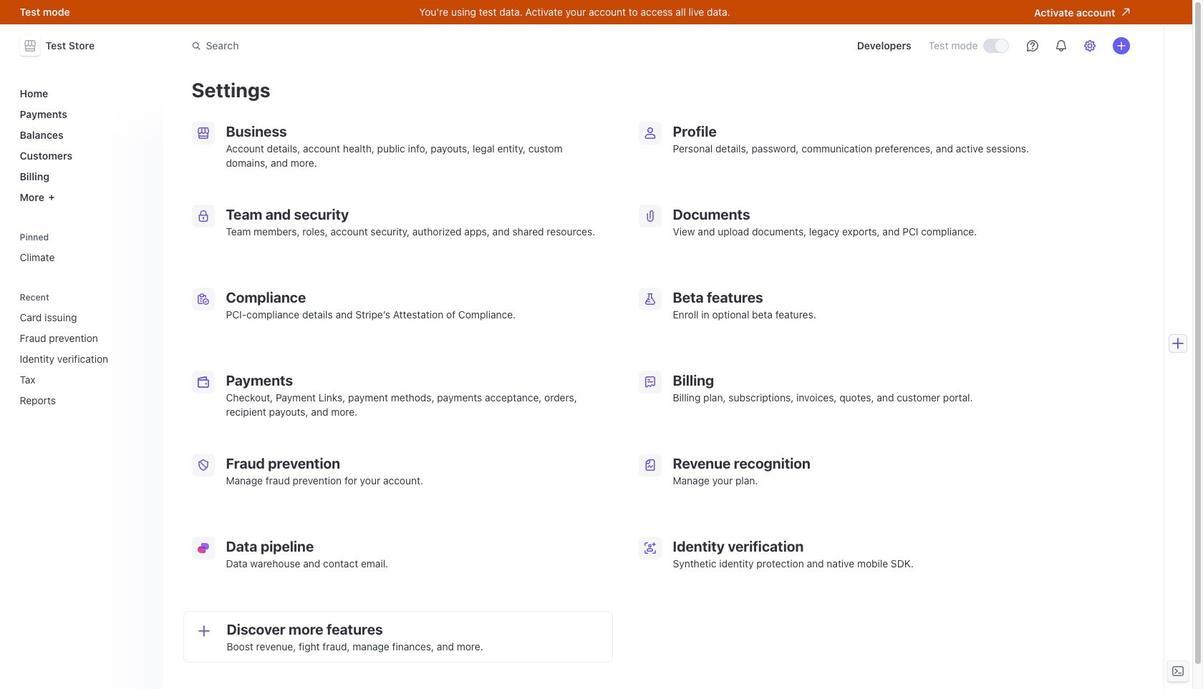 Task type: vqa. For each thing, say whether or not it's contained in the screenshot.
Core navigation links Element
yes



Task type: describe. For each thing, give the bounding box(es) containing it.
notifications image
[[1055, 40, 1067, 52]]

2 recent element from the top
[[14, 306, 154, 413]]

clear history image
[[140, 293, 149, 302]]

core navigation links element
[[14, 82, 154, 209]]

edit pins image
[[140, 233, 149, 242]]

settings image
[[1084, 40, 1095, 52]]



Task type: locate. For each thing, give the bounding box(es) containing it.
Search text field
[[183, 33, 587, 59]]

Test mode checkbox
[[984, 39, 1008, 52]]

help image
[[1027, 40, 1038, 52]]

1 recent element from the top
[[14, 288, 154, 413]]

None search field
[[183, 33, 587, 59]]

recent element
[[14, 288, 154, 413], [14, 306, 154, 413]]

pinned element
[[14, 227, 154, 269]]



